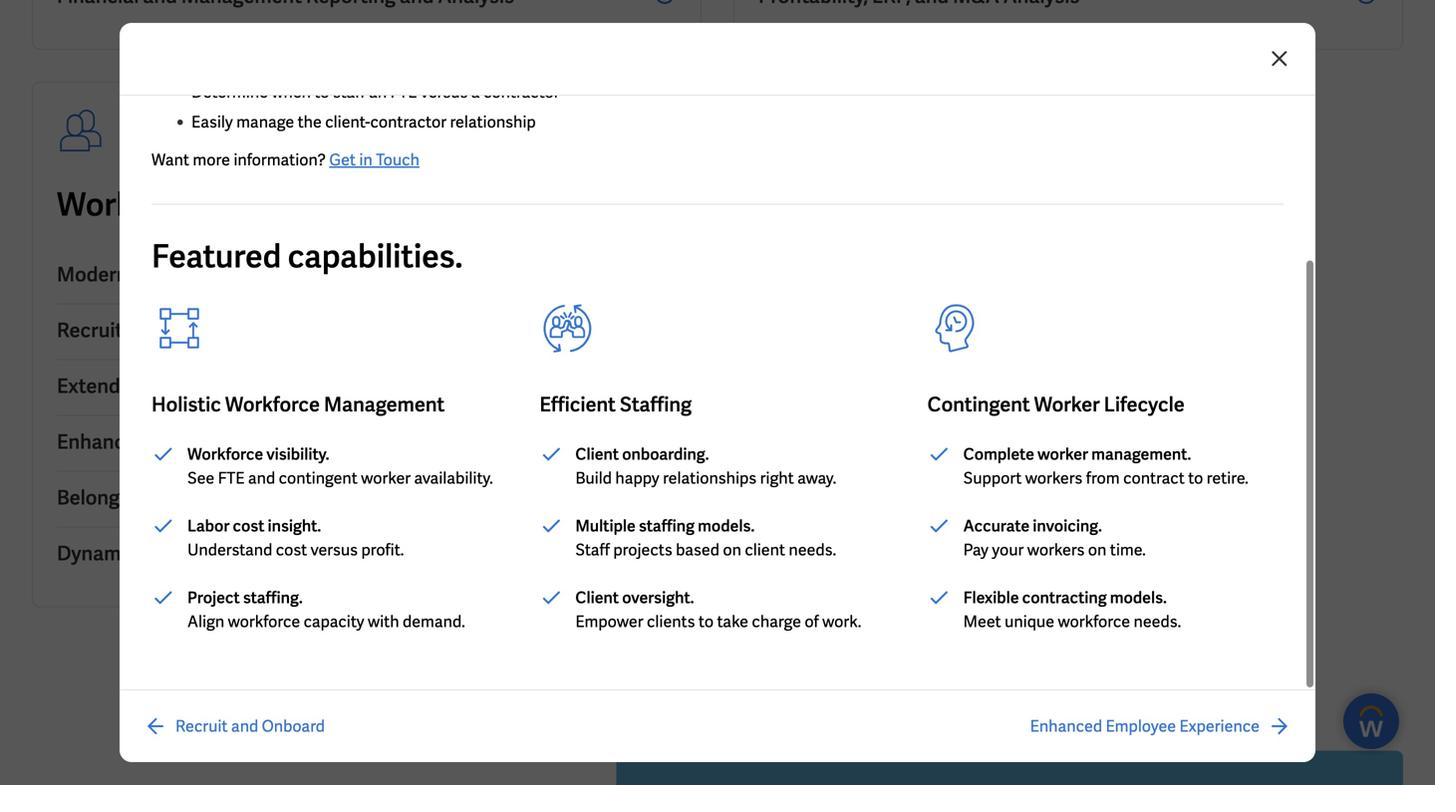 Task type: describe. For each thing, give the bounding box(es) containing it.
multiple
[[576, 516, 636, 537]]

needs. inside multiple staffing models. staff projects based on client needs.
[[789, 540, 837, 561]]

want more information? get in touch
[[152, 150, 420, 170]]

featured
[[152, 236, 281, 277]]

project staffing. align workforce capacity with demand.
[[187, 588, 465, 633]]

from
[[1086, 468, 1120, 489]]

time.
[[1110, 540, 1146, 561]]

client
[[745, 540, 786, 561]]

client for empower
[[576, 588, 619, 609]]

needs. inside flexible contracting models. meet unique workforce needs.
[[1134, 612, 1182, 633]]

0 vertical spatial recruit
[[57, 318, 123, 343]]

empower
[[576, 612, 644, 633]]

complete
[[964, 444, 1035, 465]]

staffing
[[639, 516, 695, 537]]

models. for needs.
[[1110, 588, 1167, 609]]

understand
[[187, 540, 272, 561]]

lifecycle
[[1104, 392, 1185, 418]]

right
[[760, 468, 794, 489]]

delivery
[[271, 262, 346, 288]]

0 vertical spatial recruit and onboard button
[[57, 305, 677, 360]]

0 vertical spatial onboard
[[165, 318, 245, 343]]

extended
[[57, 373, 143, 399]]

to inside complete worker management. support workers from contract to retire.
[[1189, 468, 1204, 489]]

client oversight. empower clients to take charge of work.
[[576, 588, 862, 633]]

availability.
[[414, 468, 493, 489]]

recruit and onboard inside the featured capabilities. dialog
[[175, 716, 325, 737]]

build
[[576, 468, 612, 489]]

the inside determine when to staff an fte versus a contractor easily manage the client-contractor relationship
[[298, 112, 322, 133]]

a
[[471, 82, 480, 103]]

dynamic skills curation button
[[57, 528, 677, 583]]

staff
[[576, 540, 610, 561]]

relationship
[[450, 112, 536, 133]]

fte inside determine when to staff an fte versus a contractor easily manage the client-contractor relationship
[[390, 82, 417, 103]]

meet
[[964, 612, 1002, 633]]

versus inside determine when to staff an fte versus a contractor easily manage the client-contractor relationship
[[421, 82, 468, 103]]

determine when to staff an fte versus a contractor easily manage the client-contractor relationship
[[191, 82, 560, 133]]

client onboarding. build happy relationships right away.
[[576, 444, 837, 489]]

belonging
[[57, 485, 148, 511]]

to inside client oversight. empower clients to take charge of work.
[[699, 612, 714, 633]]

0 horizontal spatial enhanced employee experience
[[57, 429, 345, 455]]

profit.
[[361, 540, 404, 561]]

multiple staffing models. staff projects based on client needs.
[[576, 516, 837, 561]]

oversight.
[[622, 588, 694, 609]]

client for build
[[576, 444, 619, 465]]

holistic workforce management
[[152, 392, 445, 418]]

workforce inside workforce visibility. see fte and contingent worker availability.
[[187, 444, 263, 465]]

contracting
[[1023, 588, 1107, 609]]

belonging and diversity button
[[57, 472, 677, 528]]

insight.
[[268, 516, 321, 537]]

1 vertical spatial cost
[[276, 540, 307, 561]]

more
[[193, 150, 230, 170]]

contingent
[[279, 468, 358, 489]]

information?
[[234, 150, 326, 170]]

technology
[[454, 184, 621, 225]]

flexible contracting models. meet unique workforce needs.
[[964, 588, 1182, 633]]

of inside client oversight. empower clients to take charge of work.
[[805, 612, 819, 633]]

extended workforce management
[[57, 373, 367, 399]]

efficient staffing
[[540, 392, 692, 418]]

models. for on
[[698, 516, 755, 537]]

relationships
[[663, 468, 757, 489]]

clients
[[647, 612, 695, 633]]

unique
[[1005, 612, 1055, 633]]

charge
[[752, 612, 802, 633]]

capabilities.
[[288, 236, 463, 277]]

manage
[[236, 112, 294, 133]]

management for extended workforce management
[[246, 373, 367, 399]]

visibility.
[[267, 444, 330, 465]]

featured capabilities. dialog
[[0, 0, 1436, 786]]

onboard inside the featured capabilities. dialog
[[262, 716, 325, 737]]

and inside workforce visibility. see fte and contingent worker availability.
[[248, 468, 275, 489]]

onboarding.
[[622, 444, 709, 465]]

take
[[717, 612, 749, 633]]

workforce inside project staffing. align workforce capacity with demand.
[[228, 612, 300, 633]]

with
[[368, 612, 399, 633]]

featured capabilities.
[[152, 236, 463, 277]]

contingent worker lifecycle
[[928, 392, 1185, 418]]

easily
[[191, 112, 233, 133]]

0 horizontal spatial of
[[419, 184, 448, 225]]

your
[[992, 540, 1024, 561]]

extended workforce management button
[[57, 360, 677, 416]]

holistic
[[152, 392, 221, 418]]

workforce for the future of technology
[[57, 184, 621, 225]]

invoicing.
[[1033, 516, 1103, 537]]

capacity
[[304, 612, 364, 633]]

flexible
[[964, 588, 1019, 609]]

modernized hr service delivery button
[[57, 249, 677, 305]]

workforce visibility. see fte and contingent worker availability.
[[187, 444, 493, 489]]



Task type: vqa. For each thing, say whether or not it's contained in the screenshot.
Enhanced
yes



Task type: locate. For each thing, give the bounding box(es) containing it.
staff
[[333, 82, 366, 103]]

0 vertical spatial cost
[[233, 516, 265, 537]]

workers for worker
[[1026, 468, 1083, 489]]

diversity
[[190, 485, 270, 511]]

1 horizontal spatial enhanced employee experience button
[[1031, 715, 1292, 739]]

staffing
[[620, 392, 692, 418]]

client inside client oversight. empower clients to take charge of work.
[[576, 588, 619, 609]]

and inside belonging and diversity button
[[152, 485, 186, 511]]

0 vertical spatial enhanced employee experience
[[57, 429, 345, 455]]

0 vertical spatial contractor
[[484, 82, 560, 103]]

client inside client onboarding. build happy relationships right away.
[[576, 444, 619, 465]]

1 vertical spatial employee
[[1106, 716, 1177, 737]]

management.
[[1092, 444, 1192, 465]]

the down when
[[298, 112, 322, 133]]

when
[[272, 82, 311, 103]]

1 vertical spatial client
[[576, 588, 619, 609]]

workforce down staffing.
[[228, 612, 300, 633]]

management up visibility.
[[246, 373, 367, 399]]

experience inside the featured capabilities. dialog
[[1180, 716, 1260, 737]]

experience
[[244, 429, 345, 455], [1180, 716, 1260, 737]]

needs.
[[789, 540, 837, 561], [1134, 612, 1182, 633]]

to left staff
[[314, 82, 330, 103]]

worker up the from
[[1038, 444, 1089, 465]]

see
[[187, 468, 215, 489]]

support
[[964, 468, 1022, 489]]

0 vertical spatial models.
[[698, 516, 755, 537]]

away.
[[798, 468, 837, 489]]

models.
[[698, 516, 755, 537], [1110, 588, 1167, 609]]

recruit inside the featured capabilities. dialog
[[175, 716, 228, 737]]

get in touch link
[[329, 150, 420, 170]]

worker inside workforce visibility. see fte and contingent worker availability.
[[361, 468, 411, 489]]

workers inside complete worker management. support workers from contract to retire.
[[1026, 468, 1083, 489]]

the down 'want more information? get in touch'
[[262, 184, 311, 225]]

based
[[676, 540, 720, 561]]

client-
[[325, 112, 370, 133]]

versus inside labor cost insight. understand cost versus profit.
[[311, 540, 358, 561]]

1 horizontal spatial cost
[[276, 540, 307, 561]]

hr
[[169, 262, 196, 288]]

0 horizontal spatial models.
[[698, 516, 755, 537]]

1 horizontal spatial employee
[[1106, 716, 1177, 737]]

employee inside the featured capabilities. dialog
[[1106, 716, 1177, 737]]

models. inside multiple staffing models. staff projects based on client needs.
[[698, 516, 755, 537]]

on left client
[[723, 540, 742, 561]]

to left take
[[699, 612, 714, 633]]

models. inside flexible contracting models. meet unique workforce needs.
[[1110, 588, 1167, 609]]

1 vertical spatial needs.
[[1134, 612, 1182, 633]]

client up empower
[[576, 588, 619, 609]]

1 client from the top
[[576, 444, 619, 465]]

on
[[723, 540, 742, 561], [1089, 540, 1107, 561]]

0 horizontal spatial worker
[[361, 468, 411, 489]]

curation
[[193, 541, 272, 567]]

versus
[[421, 82, 468, 103], [311, 540, 358, 561]]

1 vertical spatial enhanced employee experience button
[[1031, 715, 1292, 739]]

align
[[187, 612, 225, 633]]

enhanced employee experience inside the featured capabilities. dialog
[[1031, 716, 1260, 737]]

enhanced
[[57, 429, 147, 455], [1031, 716, 1103, 737]]

1 horizontal spatial recruit
[[175, 716, 228, 737]]

1 horizontal spatial needs.
[[1134, 612, 1182, 633]]

worker
[[1038, 444, 1089, 465], [361, 468, 411, 489]]

1 vertical spatial recruit and onboard
[[175, 716, 325, 737]]

1 vertical spatial enhanced employee experience
[[1031, 716, 1260, 737]]

1 vertical spatial to
[[1189, 468, 1204, 489]]

2 on from the left
[[1089, 540, 1107, 561]]

0 vertical spatial client
[[576, 444, 619, 465]]

to left retire. on the right bottom of page
[[1189, 468, 1204, 489]]

versus left a
[[421, 82, 468, 103]]

1 horizontal spatial of
[[805, 612, 819, 633]]

fte
[[390, 82, 417, 103], [218, 468, 245, 489]]

enhanced for the leftmost enhanced employee experience button
[[57, 429, 147, 455]]

1 vertical spatial recruit and onboard button
[[144, 715, 325, 739]]

1 workforce from the left
[[228, 612, 300, 633]]

want
[[152, 150, 189, 170]]

1 vertical spatial models.
[[1110, 588, 1167, 609]]

0 horizontal spatial enhanced employee experience button
[[57, 416, 677, 472]]

project
[[187, 588, 240, 609]]

enhanced inside the featured capabilities. dialog
[[1031, 716, 1103, 737]]

future
[[317, 184, 412, 225]]

workers inside accurate invoicing. pay your workers on time.
[[1028, 540, 1085, 561]]

1 horizontal spatial fte
[[390, 82, 417, 103]]

worker right contingent
[[361, 468, 411, 489]]

retire.
[[1207, 468, 1249, 489]]

0 vertical spatial versus
[[421, 82, 468, 103]]

2 client from the top
[[576, 588, 619, 609]]

touch
[[376, 150, 420, 170]]

1 horizontal spatial worker
[[1038, 444, 1089, 465]]

1 vertical spatial recruit
[[175, 716, 228, 737]]

management
[[246, 373, 367, 399], [324, 392, 445, 418]]

0 vertical spatial fte
[[390, 82, 417, 103]]

contingent
[[928, 392, 1031, 418]]

get
[[329, 150, 356, 170]]

1 vertical spatial contractor
[[370, 112, 447, 133]]

on inside multiple staffing models. staff projects based on client needs.
[[723, 540, 742, 561]]

1 vertical spatial onboard
[[262, 716, 325, 737]]

management inside 'button'
[[246, 373, 367, 399]]

of left work.
[[805, 612, 819, 633]]

1 vertical spatial workers
[[1028, 540, 1085, 561]]

an
[[369, 82, 387, 103]]

on inside accurate invoicing. pay your workers on time.
[[1089, 540, 1107, 561]]

projects
[[614, 540, 673, 561]]

enhanced up belonging
[[57, 429, 147, 455]]

and
[[127, 318, 161, 343], [248, 468, 275, 489], [152, 485, 186, 511], [231, 716, 258, 737]]

cost down insight.
[[276, 540, 307, 561]]

worker
[[1034, 392, 1100, 418]]

1 vertical spatial the
[[262, 184, 311, 225]]

1 horizontal spatial onboard
[[262, 716, 325, 737]]

worker inside complete worker management. support workers from contract to retire.
[[1038, 444, 1089, 465]]

0 vertical spatial to
[[314, 82, 330, 103]]

service
[[200, 262, 268, 288]]

dynamic
[[57, 541, 137, 567]]

in
[[359, 150, 373, 170]]

dynamic skills curation
[[57, 541, 272, 567]]

workers for invoicing.
[[1028, 540, 1085, 561]]

1 horizontal spatial experience
[[1180, 716, 1260, 737]]

happy
[[616, 468, 660, 489]]

1 vertical spatial enhanced
[[1031, 716, 1103, 737]]

contract
[[1124, 468, 1185, 489]]

contractor up touch
[[370, 112, 447, 133]]

0 horizontal spatial employee
[[151, 429, 240, 455]]

staffing.
[[243, 588, 303, 609]]

1 vertical spatial worker
[[361, 468, 411, 489]]

workforce inside flexible contracting models. meet unique workforce needs.
[[1058, 612, 1131, 633]]

0 horizontal spatial on
[[723, 540, 742, 561]]

recruit and onboard
[[57, 318, 245, 343], [175, 716, 325, 737]]

models. up based
[[698, 516, 755, 537]]

0 vertical spatial enhanced employee experience button
[[57, 416, 677, 472]]

determine
[[191, 82, 268, 103]]

0 vertical spatial workers
[[1026, 468, 1083, 489]]

0 vertical spatial needs.
[[789, 540, 837, 561]]

0 horizontal spatial to
[[314, 82, 330, 103]]

cost up understand in the left of the page
[[233, 516, 265, 537]]

0 horizontal spatial onboard
[[165, 318, 245, 343]]

0 horizontal spatial contractor
[[370, 112, 447, 133]]

of down touch
[[419, 184, 448, 225]]

1 vertical spatial fte
[[218, 468, 245, 489]]

1 horizontal spatial contractor
[[484, 82, 560, 103]]

workers
[[1026, 468, 1083, 489], [1028, 540, 1085, 561]]

1 on from the left
[[723, 540, 742, 561]]

enhanced up the idc infobrief for tech image
[[1031, 716, 1103, 737]]

0 horizontal spatial enhanced
[[57, 429, 147, 455]]

work.
[[823, 612, 862, 633]]

employee
[[151, 429, 240, 455], [1106, 716, 1177, 737]]

enhanced for enhanced employee experience button inside the the featured capabilities. dialog
[[1031, 716, 1103, 737]]

enhanced employee experience
[[57, 429, 345, 455], [1031, 716, 1260, 737]]

client
[[576, 444, 619, 465], [576, 588, 619, 609]]

modernized hr service delivery
[[57, 262, 346, 288]]

1 vertical spatial of
[[805, 612, 819, 633]]

labor
[[187, 516, 230, 537]]

1 horizontal spatial enhanced
[[1031, 716, 1103, 737]]

0 horizontal spatial recruit
[[57, 318, 123, 343]]

models. down time.
[[1110, 588, 1167, 609]]

belonging and diversity
[[57, 485, 270, 511]]

0 horizontal spatial fte
[[218, 468, 245, 489]]

0 horizontal spatial needs.
[[789, 540, 837, 561]]

pay
[[964, 540, 989, 561]]

efficient
[[540, 392, 616, 418]]

1 horizontal spatial on
[[1089, 540, 1107, 561]]

0 vertical spatial employee
[[151, 429, 240, 455]]

accurate
[[964, 516, 1030, 537]]

1 horizontal spatial to
[[699, 612, 714, 633]]

workers left the from
[[1026, 468, 1083, 489]]

fte right see
[[218, 468, 245, 489]]

skills
[[141, 541, 189, 567]]

0 vertical spatial experience
[[244, 429, 345, 455]]

2 horizontal spatial to
[[1189, 468, 1204, 489]]

client up build
[[576, 444, 619, 465]]

1 vertical spatial experience
[[1180, 716, 1260, 737]]

0 vertical spatial of
[[419, 184, 448, 225]]

complete worker management. support workers from contract to retire.
[[964, 444, 1249, 489]]

workforce
[[228, 612, 300, 633], [1058, 612, 1131, 633]]

0 horizontal spatial cost
[[233, 516, 265, 537]]

on left time.
[[1089, 540, 1107, 561]]

needs. down time.
[[1134, 612, 1182, 633]]

accurate invoicing. pay your workers on time.
[[964, 516, 1146, 561]]

workforce down contracting
[[1058, 612, 1131, 633]]

labor cost insight. understand cost versus profit.
[[187, 516, 404, 561]]

0 horizontal spatial experience
[[244, 429, 345, 455]]

2 workforce from the left
[[1058, 612, 1131, 633]]

to inside determine when to staff an fte versus a contractor easily manage the client-contractor relationship
[[314, 82, 330, 103]]

workers down invoicing.
[[1028, 540, 1085, 561]]

2 vertical spatial to
[[699, 612, 714, 633]]

0 vertical spatial the
[[298, 112, 322, 133]]

for
[[215, 184, 256, 225]]

management inside the featured capabilities. dialog
[[324, 392, 445, 418]]

demand.
[[403, 612, 465, 633]]

fte right 'an'
[[390, 82, 417, 103]]

needs. right client
[[789, 540, 837, 561]]

1 horizontal spatial versus
[[421, 82, 468, 103]]

management for holistic workforce management
[[324, 392, 445, 418]]

management up workforce visibility. see fte and contingent worker availability.
[[324, 392, 445, 418]]

1 horizontal spatial enhanced employee experience
[[1031, 716, 1260, 737]]

0 vertical spatial recruit and onboard
[[57, 318, 245, 343]]

fte inside workforce visibility. see fte and contingent worker availability.
[[218, 468, 245, 489]]

1 vertical spatial versus
[[311, 540, 358, 561]]

contractor up relationship
[[484, 82, 560, 103]]

recruit and onboard button
[[57, 305, 677, 360], [144, 715, 325, 739]]

0 horizontal spatial versus
[[311, 540, 358, 561]]

0 horizontal spatial workforce
[[228, 612, 300, 633]]

0 vertical spatial enhanced
[[57, 429, 147, 455]]

workforce inside 'button'
[[147, 373, 242, 399]]

1 horizontal spatial workforce
[[1058, 612, 1131, 633]]

0 vertical spatial worker
[[1038, 444, 1089, 465]]

enhanced employee experience button inside the featured capabilities. dialog
[[1031, 715, 1292, 739]]

modernized
[[57, 262, 165, 288]]

1 horizontal spatial models.
[[1110, 588, 1167, 609]]

idc infobrief for tech image
[[617, 751, 1404, 786]]

versus down insight.
[[311, 540, 358, 561]]



